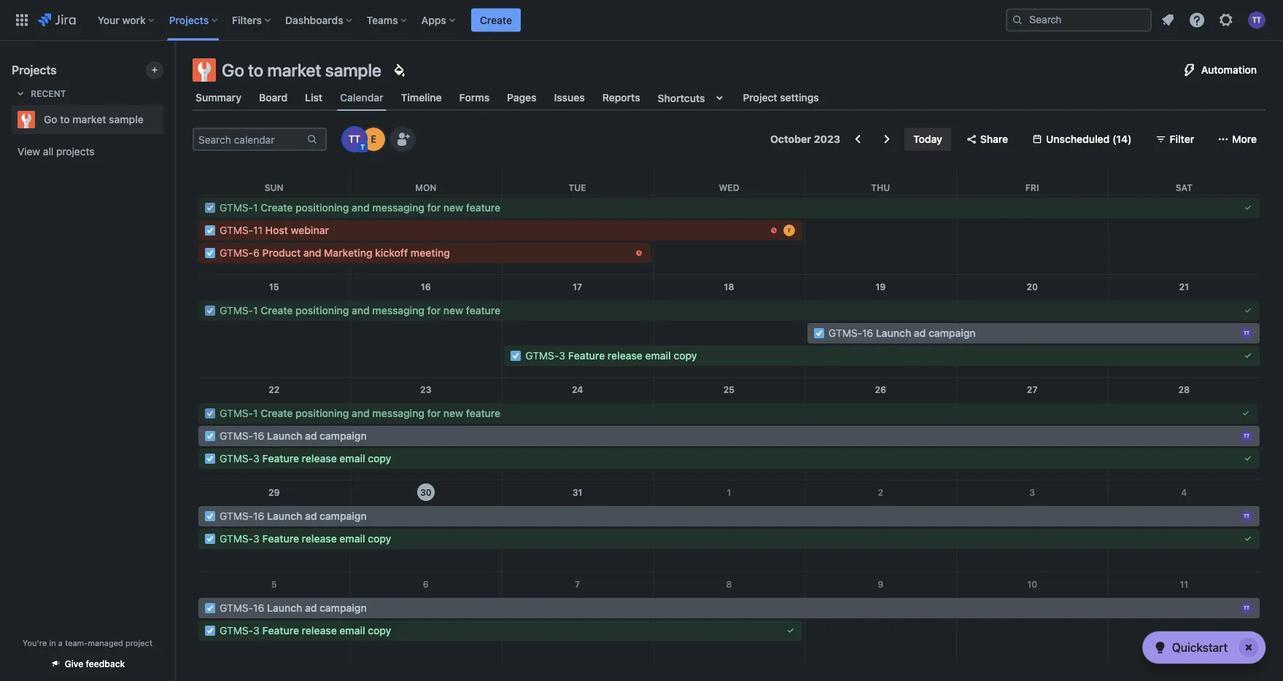 Task type: locate. For each thing, give the bounding box(es) containing it.
overdue image
[[768, 224, 780, 236], [633, 247, 645, 259]]

9
[[423, 178, 429, 189], [878, 579, 884, 589]]

0 horizontal spatial 8 link
[[262, 172, 286, 195]]

jira image
[[38, 11, 76, 29], [38, 11, 76, 29]]

gtms-16 launch ad campaign down 29 link
[[220, 510, 367, 522]]

1 vertical spatial positioning
[[295, 304, 349, 316]]

for for product and marketing kickoff meeting
[[427, 201, 441, 213]]

1 vertical spatial messaging
[[372, 304, 425, 316]]

3 for from the top
[[427, 407, 441, 419]]

projects inside dropdown button
[[169, 14, 209, 26]]

4 link
[[1172, 480, 1196, 504]]

0 horizontal spatial 6
[[253, 247, 260, 259]]

3 row from the top
[[198, 171, 1260, 274]]

row
[[198, 69, 1260, 171], [198, 169, 1260, 195], [198, 171, 1260, 274], [198, 274, 1260, 377], [198, 377, 1260, 480], [198, 480, 1260, 572], [198, 572, 1260, 664]]

2 positioning from the top
[[295, 304, 349, 316]]

16 down 29 link
[[253, 510, 264, 522]]

go down the recent
[[44, 113, 57, 125]]

1 horizontal spatial 10
[[1027, 579, 1037, 589]]

10 link
[[566, 172, 589, 195], [1021, 572, 1044, 596]]

1 for from the top
[[427, 201, 441, 213]]

23 link
[[414, 378, 438, 401]]

0 horizontal spatial overdue image
[[633, 247, 645, 259]]

gtms-16 launch ad campaign
[[829, 327, 976, 339], [220, 430, 367, 442], [220, 510, 367, 522], [220, 602, 367, 614]]

for down 23 "link"
[[427, 407, 441, 419]]

go up summary
[[222, 60, 244, 80]]

gtms-1 create positioning and messaging for new feature down the 23
[[220, 407, 501, 419]]

for down mon
[[427, 201, 441, 213]]

2 for from the top
[[427, 304, 441, 316]]

1 vertical spatial 10 link
[[1021, 572, 1044, 596]]

1 vertical spatial 8 link
[[717, 572, 741, 596]]

previous month image
[[849, 131, 867, 148]]

6 link
[[414, 572, 438, 596]]

market up view all projects link in the left top of the page
[[72, 113, 106, 125]]

grid
[[198, 42, 1260, 664]]

done image
[[1242, 202, 1254, 213], [1242, 305, 1254, 316], [1242, 350, 1254, 361], [785, 625, 797, 637]]

gtms-3 feature release email copy up 5 link
[[220, 533, 391, 545]]

projects up sidebar navigation image
[[169, 14, 209, 26]]

0 horizontal spatial 9
[[423, 178, 429, 189]]

apps button
[[417, 8, 461, 32]]

sidebar navigation image
[[159, 58, 191, 88]]

go to market sample link
[[12, 105, 158, 134]]

messaging down 16 link
[[372, 304, 425, 316]]

next month image
[[878, 131, 896, 148]]

0 vertical spatial feature
[[466, 201, 501, 213]]

0 vertical spatial gtms-1 create positioning and messaging for new feature
[[220, 201, 501, 213]]

16 down 19 link
[[862, 327, 873, 339]]

0 vertical spatial go to market sample
[[222, 60, 381, 80]]

kickoff
[[375, 247, 408, 259]]

2 vertical spatial feature
[[466, 407, 501, 419]]

1 row from the top
[[198, 69, 1260, 171]]

1 horizontal spatial 8
[[726, 579, 732, 589]]

your
[[98, 14, 119, 26]]

1 horizontal spatial 9
[[878, 579, 884, 589]]

22
[[269, 384, 280, 394]]

0 horizontal spatial 8
[[271, 178, 277, 189]]

0 horizontal spatial go
[[44, 113, 57, 125]]

gtms-1 create positioning and messaging for new feature up marketing
[[220, 201, 501, 213]]

1 horizontal spatial go
[[222, 60, 244, 80]]

sample left add to starred icon
[[109, 113, 144, 125]]

2 horizontal spatial 11
[[1180, 579, 1188, 589]]

7 link
[[566, 572, 589, 596]]

for for feature release email copy
[[427, 407, 441, 419]]

work
[[122, 14, 146, 26]]

done image
[[1240, 407, 1252, 419], [1242, 453, 1254, 464], [1242, 533, 1254, 545]]

2 vertical spatial gtms-1 create positioning and messaging for new feature
[[220, 407, 501, 419]]

summary link
[[193, 85, 244, 111]]

0 vertical spatial to
[[248, 60, 264, 80]]

gtms-11 host webinar
[[220, 224, 329, 236]]

1 messaging from the top
[[372, 201, 425, 213]]

1 vertical spatial overdue image
[[633, 247, 645, 259]]

1 horizontal spatial 8 link
[[717, 572, 741, 596]]

unscheduled (14) button
[[1023, 128, 1141, 151]]

collapse recent projects image
[[12, 85, 29, 102]]

0 horizontal spatial 10
[[572, 178, 583, 189]]

banner
[[0, 0, 1283, 41]]

1 vertical spatial go to market sample
[[44, 113, 144, 125]]

6
[[253, 247, 260, 259], [423, 579, 429, 589]]

tab list
[[184, 85, 1274, 111]]

1 vertical spatial to
[[60, 113, 70, 125]]

10 for 10 link to the left
[[572, 178, 583, 189]]

automation button
[[1172, 58, 1266, 82]]

summary
[[195, 92, 241, 104]]

0 horizontal spatial sample
[[109, 113, 144, 125]]

3 link
[[1021, 480, 1044, 504]]

1 horizontal spatial 6
[[423, 579, 429, 589]]

2 vertical spatial for
[[427, 407, 441, 419]]

messaging down the 23
[[372, 407, 425, 419]]

1 vertical spatial new
[[443, 304, 463, 316]]

8 link
[[262, 172, 286, 195], [717, 572, 741, 596]]

create inside button
[[480, 14, 512, 26]]

check image
[[1152, 639, 1169, 657]]

3 messaging from the top
[[372, 407, 425, 419]]

1 vertical spatial feature
[[466, 304, 501, 316]]

2 vertical spatial positioning
[[295, 407, 349, 419]]

1 horizontal spatial to
[[248, 60, 264, 80]]

fri
[[1025, 182, 1039, 193]]

2 vertical spatial 11
[[1180, 579, 1188, 589]]

24
[[572, 384, 583, 394]]

1 horizontal spatial 9 link
[[869, 572, 892, 596]]

3 inside 3 'link'
[[1029, 487, 1035, 497]]

0 vertical spatial for
[[427, 201, 441, 213]]

copy
[[674, 349, 697, 361], [368, 452, 391, 464], [368, 533, 391, 545], [368, 624, 391, 637]]

reports link
[[599, 85, 643, 111]]

automation image
[[1181, 61, 1198, 79]]

go to market sample up view all projects link in the left top of the page
[[44, 113, 144, 125]]

12
[[876, 178, 886, 189]]

0 horizontal spatial to
[[60, 113, 70, 125]]

1 horizontal spatial projects
[[169, 14, 209, 26]]

feature
[[466, 201, 501, 213], [466, 304, 501, 316], [466, 407, 501, 419]]

give feedback button
[[41, 652, 134, 676]]

messaging down mon
[[372, 201, 425, 213]]

2 row from the top
[[198, 169, 1260, 195]]

3 new from the top
[[443, 407, 463, 419]]

1 vertical spatial 6
[[423, 579, 429, 589]]

2 link
[[869, 480, 892, 504]]

2 new from the top
[[443, 304, 463, 316]]

pages
[[507, 92, 537, 104]]

0 horizontal spatial projects
[[12, 63, 57, 77]]

Search calendar text field
[[194, 129, 305, 150]]

new
[[443, 201, 463, 213], [443, 304, 463, 316], [443, 407, 463, 419]]

(14)
[[1112, 133, 1132, 145]]

1 positioning from the top
[[295, 201, 349, 213]]

1 vertical spatial 10
[[1027, 579, 1037, 589]]

market
[[267, 60, 321, 80], [72, 113, 106, 125]]

grid containing gtms-1
[[198, 42, 1260, 664]]

your work
[[98, 14, 146, 26]]

2 gtms-1 create positioning and messaging for new feature from the top
[[220, 304, 501, 316]]

0 vertical spatial messaging
[[372, 201, 425, 213]]

sun
[[265, 182, 284, 193]]

thu link
[[868, 169, 893, 195]]

2
[[878, 487, 883, 497]]

1
[[253, 201, 258, 213], [253, 304, 258, 316], [253, 407, 258, 419], [727, 487, 731, 497]]

0 vertical spatial new
[[443, 201, 463, 213]]

pages link
[[504, 85, 539, 111]]

0 vertical spatial 11 link
[[717, 172, 741, 195]]

19
[[876, 281, 886, 291]]

11
[[725, 178, 733, 189], [253, 224, 262, 236], [1180, 579, 1188, 589]]

dashboards button
[[281, 8, 358, 32]]

create right apps "dropdown button"
[[480, 14, 512, 26]]

20 link
[[1021, 275, 1044, 298]]

sample
[[325, 60, 381, 80], [109, 113, 144, 125]]

1 vertical spatial projects
[[12, 63, 57, 77]]

filters
[[232, 14, 262, 26]]

3
[[559, 349, 565, 361], [253, 452, 260, 464], [1029, 487, 1035, 497], [253, 533, 260, 545], [253, 624, 260, 637]]

thu
[[871, 182, 890, 193]]

primary element
[[9, 0, 1006, 40]]

0 vertical spatial overdue image
[[768, 224, 780, 236]]

0 vertical spatial 9 link
[[414, 172, 438, 195]]

for down 16 link
[[427, 304, 441, 316]]

1 vertical spatial 11 link
[[1172, 572, 1196, 596]]

1 horizontal spatial overdue image
[[768, 224, 780, 236]]

1 vertical spatial for
[[427, 304, 441, 316]]

2 vertical spatial messaging
[[372, 407, 425, 419]]

1 vertical spatial gtms-1 create positioning and messaging for new feature
[[220, 304, 501, 316]]

0 vertical spatial market
[[267, 60, 321, 80]]

product
[[262, 247, 301, 259]]

gtms-3 feature release email copy down 5 link
[[220, 624, 391, 637]]

dismiss quickstart image
[[1237, 636, 1261, 659]]

positioning
[[295, 201, 349, 213], [295, 304, 349, 316], [295, 407, 349, 419]]

create down sun
[[261, 201, 293, 213]]

2 vertical spatial new
[[443, 407, 463, 419]]

today
[[913, 133, 942, 145]]

4
[[1181, 487, 1187, 497]]

your profile and settings image
[[1248, 11, 1266, 29]]

appswitcher icon image
[[13, 11, 31, 29]]

gtms-3 feature release email copy
[[525, 349, 697, 361], [220, 452, 391, 464], [220, 533, 391, 545], [220, 624, 391, 637]]

0 vertical spatial go
[[222, 60, 244, 80]]

1 new from the top
[[443, 201, 463, 213]]

1 feature from the top
[[466, 201, 501, 213]]

marketing
[[324, 247, 372, 259]]

settings image
[[1217, 11, 1235, 29]]

market up list
[[267, 60, 321, 80]]

0 vertical spatial positioning
[[295, 201, 349, 213]]

forms link
[[456, 85, 493, 111]]

0 horizontal spatial 11
[[253, 224, 262, 236]]

project
[[125, 638, 152, 648]]

16 down meeting at the left of page
[[421, 281, 431, 291]]

1 gtms-1 create positioning and messaging for new feature from the top
[[220, 201, 501, 213]]

messaging
[[372, 201, 425, 213], [372, 304, 425, 316], [372, 407, 425, 419]]

tab list containing calendar
[[184, 85, 1274, 111]]

to up board
[[248, 60, 264, 80]]

quickstart button
[[1143, 632, 1266, 664]]

0 vertical spatial 11
[[725, 178, 733, 189]]

8
[[271, 178, 277, 189], [726, 579, 732, 589]]

11 for rightmost the 11 link
[[1180, 579, 1188, 589]]

create down 22 link
[[261, 407, 293, 419]]

gtms-16 launch ad campaign down 22 link
[[220, 430, 367, 442]]

gtms-16 launch ad campaign down 19 link
[[829, 327, 976, 339]]

projects up collapse recent projects image at the left
[[12, 63, 57, 77]]

view all projects link
[[12, 139, 163, 165]]

for
[[427, 201, 441, 213], [427, 304, 441, 316], [427, 407, 441, 419]]

1 horizontal spatial sample
[[325, 60, 381, 80]]

0 vertical spatial projects
[[169, 14, 209, 26]]

go to market sample up list
[[222, 60, 381, 80]]

0 vertical spatial 10
[[572, 178, 583, 189]]

sample up the calendar
[[325, 60, 381, 80]]

3 gtms-1 create positioning and messaging for new feature from the top
[[220, 407, 501, 419]]

0 vertical spatial 6
[[253, 247, 260, 259]]

1 vertical spatial market
[[72, 113, 106, 125]]

13
[[1027, 178, 1037, 189]]

and
[[352, 201, 370, 213], [303, 247, 321, 259], [352, 304, 370, 316], [352, 407, 370, 419]]

you're in a team-managed project
[[23, 638, 152, 648]]

0 vertical spatial 8
[[271, 178, 277, 189]]

all
[[43, 146, 53, 158]]

3 positioning from the top
[[295, 407, 349, 419]]

0 vertical spatial 9
[[423, 178, 429, 189]]

mon link
[[412, 169, 439, 195]]

1 horizontal spatial 11
[[725, 178, 733, 189]]

to down the recent
[[60, 113, 70, 125]]

email
[[645, 349, 671, 361], [339, 452, 365, 464], [339, 533, 365, 545], [339, 624, 365, 637]]

1 vertical spatial 9 link
[[869, 572, 892, 596]]

overdue image for product and marketing kickoff meeting
[[633, 247, 645, 259]]

3 feature from the top
[[466, 407, 501, 419]]

0 vertical spatial sample
[[325, 60, 381, 80]]

29
[[268, 487, 280, 497]]

messaging for gtms-16 launch ad campaign
[[372, 407, 425, 419]]

0 horizontal spatial 9 link
[[414, 172, 438, 195]]

1 vertical spatial 8
[[726, 579, 732, 589]]

0 vertical spatial 10 link
[[566, 172, 589, 195]]

gtms-16 launch ad campaign down 5 link
[[220, 602, 367, 614]]

gtms-1 create positioning and messaging for new feature down marketing
[[220, 304, 501, 316]]



Task type: describe. For each thing, give the bounding box(es) containing it.
16 down 22 link
[[253, 430, 264, 442]]

1 horizontal spatial 11 link
[[1172, 572, 1196, 596]]

2 feature from the top
[[466, 304, 501, 316]]

1 vertical spatial done image
[[1242, 453, 1254, 464]]

issues link
[[551, 85, 588, 111]]

view
[[18, 146, 40, 158]]

Search field
[[1006, 8, 1152, 32]]

messaging for gtms-11 host webinar
[[372, 201, 425, 213]]

today button
[[905, 128, 951, 151]]

meeting
[[411, 247, 450, 259]]

eloisefrancis23 image
[[362, 128, 385, 151]]

5 row from the top
[[198, 377, 1260, 480]]

board
[[259, 92, 288, 104]]

17
[[573, 281, 582, 291]]

2 messaging from the top
[[372, 304, 425, 316]]

launch down 19 link
[[876, 327, 911, 339]]

calendar
[[340, 91, 383, 103]]

terry turtle image
[[343, 128, 366, 151]]

add to starred image
[[159, 111, 177, 128]]

october 2023
[[770, 133, 840, 145]]

unscheduled (14)
[[1046, 133, 1132, 145]]

22 link
[[262, 378, 286, 401]]

14 link
[[1172, 172, 1196, 195]]

feature up 29 link
[[262, 452, 299, 464]]

team-
[[65, 638, 88, 648]]

feature for gtms-6 product and marketing kickoff meeting
[[466, 201, 501, 213]]

projects button
[[165, 8, 223, 32]]

feedback
[[86, 659, 125, 669]]

your work button
[[93, 8, 160, 32]]

21
[[1179, 281, 1189, 291]]

webinar
[[291, 224, 329, 236]]

0 horizontal spatial 10 link
[[566, 172, 589, 195]]

21 link
[[1172, 275, 1196, 298]]

create button
[[471, 8, 521, 32]]

shortcuts button
[[655, 85, 731, 111]]

30
[[420, 487, 432, 497]]

give feedback
[[65, 659, 125, 669]]

8 for the top 8 link
[[271, 178, 277, 189]]

launch down 29 link
[[267, 510, 302, 522]]

15
[[269, 281, 279, 291]]

help image
[[1188, 11, 1206, 29]]

16 down 5 link
[[253, 602, 264, 614]]

give
[[65, 659, 83, 669]]

1 vertical spatial 11
[[253, 224, 262, 236]]

overdue image for host webinar
[[768, 224, 780, 236]]

issues
[[554, 92, 585, 104]]

reports
[[602, 92, 640, 104]]

0 vertical spatial done image
[[1240, 407, 1252, 419]]

filters button
[[228, 8, 277, 32]]

16 inside 16 link
[[421, 281, 431, 291]]

10 for the rightmost 10 link
[[1027, 579, 1037, 589]]

in
[[49, 638, 56, 648]]

18 link
[[717, 275, 741, 298]]

feature up 24 link
[[568, 349, 605, 361]]

1 vertical spatial go
[[44, 113, 57, 125]]

sat link
[[1173, 169, 1196, 195]]

26 link
[[869, 378, 892, 401]]

search image
[[1012, 14, 1023, 26]]

1 link
[[717, 480, 741, 504]]

27
[[1027, 384, 1038, 394]]

feature down 5 link
[[262, 624, 299, 637]]

apps
[[421, 14, 446, 26]]

25
[[724, 384, 735, 394]]

filter button
[[1146, 128, 1203, 151]]

1 horizontal spatial 10 link
[[1021, 572, 1044, 596]]

31 link
[[566, 480, 589, 504]]

launch down 22 link
[[267, 430, 302, 442]]

14
[[1179, 178, 1189, 189]]

28 link
[[1172, 378, 1196, 401]]

feature for gtms-3 feature release email copy
[[466, 407, 501, 419]]

7 row from the top
[[198, 572, 1260, 664]]

dashboards
[[285, 14, 343, 26]]

2023
[[814, 133, 840, 145]]

fri link
[[1023, 169, 1042, 195]]

6 row from the top
[[198, 480, 1260, 572]]

7
[[575, 579, 580, 589]]

tue
[[569, 182, 586, 193]]

share
[[980, 133, 1008, 145]]

26
[[875, 384, 886, 394]]

a
[[58, 638, 63, 648]]

0 horizontal spatial market
[[72, 113, 106, 125]]

host
[[265, 224, 288, 236]]

filter
[[1170, 133, 1194, 145]]

new for feature release email copy
[[443, 407, 463, 419]]

1 horizontal spatial market
[[267, 60, 321, 80]]

view all projects
[[18, 146, 94, 158]]

feature up 5 link
[[262, 533, 299, 545]]

27 link
[[1021, 378, 1044, 401]]

4 row from the top
[[198, 274, 1260, 377]]

add people image
[[394, 131, 411, 148]]

shortcuts
[[658, 92, 705, 104]]

create project image
[[149, 64, 160, 76]]

0 horizontal spatial 11 link
[[717, 172, 741, 195]]

banner containing your work
[[0, 0, 1283, 41]]

1 vertical spatial sample
[[109, 113, 144, 125]]

2 vertical spatial done image
[[1242, 533, 1254, 545]]

15 link
[[262, 275, 286, 298]]

share button
[[957, 128, 1017, 151]]

timeline
[[401, 92, 442, 104]]

positioning for ad
[[295, 407, 349, 419]]

unscheduled image
[[1032, 133, 1043, 145]]

gtms-3 feature release email copy up 24 link
[[525, 349, 697, 361]]

1 vertical spatial 9
[[878, 579, 884, 589]]

more
[[1232, 133, 1257, 145]]

24 link
[[566, 378, 589, 401]]

more button
[[1209, 128, 1266, 151]]

october
[[770, 133, 811, 145]]

11 for leftmost the 11 link
[[725, 178, 733, 189]]

wed link
[[716, 169, 742, 195]]

20
[[1027, 281, 1038, 291]]

19 link
[[869, 275, 892, 298]]

5
[[271, 579, 277, 589]]

8 for rightmost 8 link
[[726, 579, 732, 589]]

29 link
[[262, 480, 286, 504]]

project settings link
[[740, 85, 822, 111]]

create down 15 link
[[261, 304, 293, 316]]

1 horizontal spatial go to market sample
[[222, 60, 381, 80]]

sat
[[1176, 182, 1193, 193]]

18
[[724, 281, 734, 291]]

board link
[[256, 85, 290, 111]]

row containing sun
[[198, 169, 1260, 195]]

new for product and marketing kickoff meeting
[[443, 201, 463, 213]]

gtms-1 create positioning and messaging for new feature for gtms-11 host webinar
[[220, 201, 501, 213]]

gtms-6 product and marketing kickoff meeting
[[220, 247, 450, 259]]

wed
[[719, 182, 739, 193]]

unscheduled
[[1046, 133, 1110, 145]]

set background color image
[[390, 61, 408, 79]]

notifications image
[[1159, 11, 1177, 29]]

gtms-1 create positioning and messaging for new feature for gtms-16 launch ad campaign
[[220, 407, 501, 419]]

teams button
[[362, 8, 413, 32]]

positioning for webinar
[[295, 201, 349, 213]]

launch down 5 link
[[267, 602, 302, 614]]

tue link
[[566, 169, 589, 195]]

5 link
[[262, 572, 286, 596]]

settings
[[780, 92, 819, 104]]

list
[[305, 92, 323, 104]]

0 vertical spatial 8 link
[[262, 172, 286, 195]]

25 link
[[717, 378, 741, 401]]

gtms-3 feature release email copy up 29 link
[[220, 452, 391, 464]]

28
[[1178, 384, 1190, 394]]

0 horizontal spatial go to market sample
[[44, 113, 144, 125]]

17 link
[[566, 275, 589, 298]]

13 link
[[1021, 172, 1044, 195]]



Task type: vqa. For each thing, say whether or not it's contained in the screenshot.
topmost Messaging
yes



